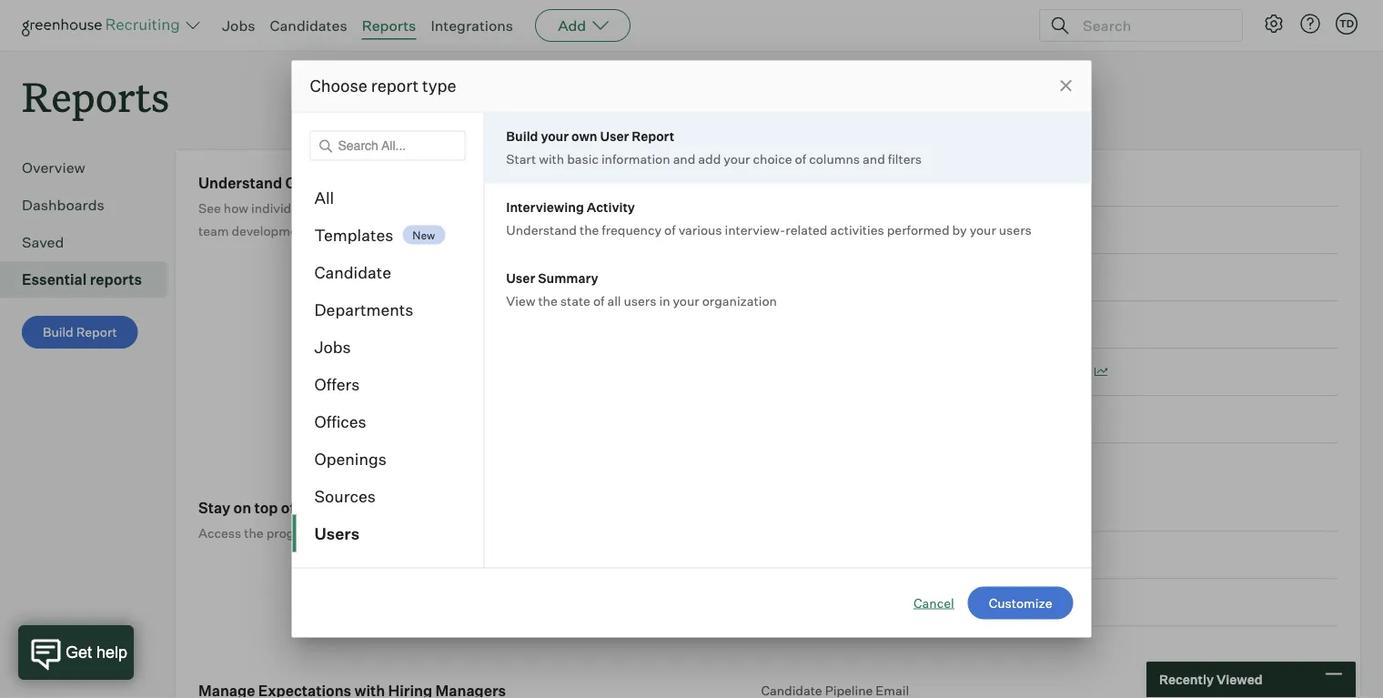 Task type: vqa. For each thing, say whether or not it's contained in the screenshot.
the Preliminary Screen
no



Task type: describe. For each thing, give the bounding box(es) containing it.
essential reports
[[22, 270, 142, 289]]

jobs inside choose report type dialog
[[314, 337, 351, 357]]

your right add
[[724, 151, 750, 167]]

report inside build your own user report start with basic information and add your choice of columns and filters
[[632, 128, 675, 144]]

templates
[[314, 225, 393, 245]]

reports link
[[362, 16, 416, 35]]

icon chart link
[[761, 349, 1338, 396]]

new
[[413, 228, 435, 241]]

build report button
[[22, 316, 138, 349]]

2 horizontal spatial icon chart image
[[1094, 367, 1108, 377]]

saved link
[[22, 231, 160, 253]]

performed
[[887, 222, 950, 238]]

td button
[[1336, 13, 1358, 35]]

add
[[558, 16, 586, 35]]

and up are
[[321, 174, 347, 192]]

progress
[[266, 525, 320, 541]]

report inside button
[[76, 324, 117, 340]]

understand inside interviewing activity understand the frequency of various interview-related activities performed by your users
[[506, 222, 577, 238]]

the inside stay on top of current recruiting activity access the progress of your company's current hiring process
[[244, 525, 264, 541]]

of inside build your own user report start with basic information and add your choice of columns and filters
[[795, 151, 807, 167]]

choose report type dialog
[[292, 61, 1092, 638]]

understand goal and attainment metrics see how individuals are defining and accomplishing goals for their own personal and team development
[[198, 174, 696, 239]]

td
[[1340, 17, 1354, 30]]

over
[[859, 174, 887, 190]]

hiring
[[480, 525, 514, 541]]

all
[[607, 293, 621, 309]]

process
[[517, 525, 564, 541]]

user inside build your own user report start with basic information and add your choice of columns and filters
[[600, 128, 629, 144]]

for
[[542, 200, 558, 216]]

departments
[[314, 299, 414, 319]]

and up over
[[863, 151, 885, 167]]

candidates link
[[270, 16, 347, 35]]

individuals
[[251, 200, 316, 216]]

user inside 'user summary view the state of all users in your organization'
[[506, 270, 535, 286]]

basic
[[567, 151, 599, 167]]

goal inside understand goal and attainment metrics see how individuals are defining and accomplishing goals for their own personal and team development
[[285, 174, 318, 192]]

filters
[[888, 151, 922, 167]]

own inside understand goal and attainment metrics see how individuals are defining and accomplishing goals for their own personal and team development
[[591, 200, 616, 216]]

and up the various
[[674, 200, 696, 216]]

of down current
[[322, 525, 334, 541]]

interviewing
[[506, 199, 584, 215]]

development
[[232, 223, 310, 239]]

sources
[[314, 486, 376, 506]]

of inside 'user summary view the state of all users in your organization'
[[593, 293, 605, 309]]

of right top
[[281, 498, 295, 517]]

accomplishing
[[417, 200, 504, 216]]

0 horizontal spatial time
[[761, 222, 792, 238]]

all
[[314, 187, 334, 208]]

interviewing activity understand the frequency of various interview-related activities performed by your users
[[506, 199, 1032, 238]]

personal
[[619, 200, 671, 216]]

stay on top of current recruiting activity access the progress of your company's current hiring process
[[198, 498, 564, 541]]

company's
[[366, 525, 431, 541]]

interview-
[[725, 222, 786, 238]]

state
[[560, 293, 591, 309]]

on
[[234, 498, 251, 517]]

recruiting
[[355, 498, 430, 517]]

0 vertical spatial jobs
[[222, 16, 255, 35]]

offers
[[314, 374, 360, 394]]

summary
[[538, 270, 599, 286]]

individual
[[761, 174, 820, 190]]

1 horizontal spatial time
[[890, 174, 921, 190]]

stay
[[198, 498, 231, 517]]

users inside 'user summary view the state of all users in your organization'
[[624, 293, 657, 309]]

user summary view the state of all users in your organization
[[506, 270, 777, 309]]

activities
[[831, 222, 884, 238]]

users
[[314, 523, 360, 543]]

are
[[319, 200, 338, 216]]

view
[[506, 293, 536, 309]]

candidate
[[314, 262, 391, 282]]

1 vertical spatial reports
[[22, 69, 169, 123]]

cancel link
[[914, 594, 954, 612]]

integrations
[[431, 16, 513, 35]]

Search text field
[[1079, 12, 1226, 39]]

offices
[[314, 411, 366, 431]]

saved
[[22, 233, 64, 251]]

and left add
[[673, 151, 696, 167]]

various
[[679, 222, 722, 238]]

choice
[[753, 151, 792, 167]]

attainment inside understand goal and attainment metrics see how individuals are defining and accomplishing goals for their own personal and team development
[[350, 174, 431, 192]]

information
[[602, 151, 670, 167]]

build report
[[43, 324, 117, 340]]



Task type: locate. For each thing, give the bounding box(es) containing it.
0 horizontal spatial jobs
[[222, 16, 255, 35]]

1 vertical spatial users
[[624, 293, 657, 309]]

activity up frequency
[[587, 199, 635, 215]]

1 vertical spatial build
[[43, 324, 73, 340]]

0 vertical spatial own
[[572, 128, 598, 144]]

build down essential
[[43, 324, 73, 340]]

build
[[506, 128, 538, 144], [43, 324, 73, 340]]

the right view
[[538, 293, 558, 309]]

1 vertical spatial own
[[591, 200, 616, 216]]

of inside interviewing activity understand the frequency of various interview-related activities performed by your users
[[664, 222, 676, 238]]

1 horizontal spatial reports
[[362, 16, 416, 35]]

0 vertical spatial icon chart image
[[928, 178, 942, 187]]

own inside build your own user report start with basic information and add your choice of columns and filters
[[572, 128, 598, 144]]

1 vertical spatial jobs
[[314, 337, 351, 357]]

0 horizontal spatial activity
[[433, 498, 488, 517]]

current
[[298, 498, 352, 517]]

customize
[[989, 595, 1053, 611]]

jobs
[[222, 16, 255, 35], [314, 337, 351, 357]]

in inside 'user summary view the state of all users in your organization'
[[659, 293, 670, 309]]

td button
[[1332, 9, 1362, 38]]

1 vertical spatial attainment
[[876, 222, 944, 238]]

your inside 'user summary view the state of all users in your organization'
[[673, 293, 700, 309]]

0 horizontal spatial understand
[[198, 174, 282, 192]]

the inside interviewing activity understand the frequency of various interview-related activities performed by your users
[[580, 222, 599, 238]]

1 vertical spatial activity
[[433, 498, 488, 517]]

own up basic
[[572, 128, 598, 144]]

in right all
[[659, 293, 670, 309]]

0 horizontal spatial users
[[624, 293, 657, 309]]

1 horizontal spatial report
[[632, 128, 675, 144]]

your down current
[[336, 525, 363, 541]]

attainment
[[350, 174, 431, 192], [876, 222, 944, 238]]

by
[[953, 222, 967, 238]]

columns
[[809, 151, 860, 167]]

reports down greenhouse recruiting image
[[22, 69, 169, 123]]

own
[[572, 128, 598, 144], [591, 200, 616, 216]]

attainment up defining
[[350, 174, 431, 192]]

understand up how
[[198, 174, 282, 192]]

1 vertical spatial goal
[[846, 222, 874, 238]]

1 vertical spatial the
[[538, 293, 558, 309]]

1 horizontal spatial jobs
[[314, 337, 351, 357]]

users right all
[[624, 293, 657, 309]]

in left stage
[[795, 222, 806, 238]]

1 vertical spatial report
[[76, 324, 117, 340]]

defining
[[340, 200, 389, 216]]

the down on
[[244, 525, 264, 541]]

user up view
[[506, 270, 535, 286]]

1 horizontal spatial in
[[795, 222, 806, 238]]

and
[[673, 151, 696, 167], [863, 151, 885, 167], [321, 174, 347, 192], [392, 200, 414, 216], [674, 200, 696, 216]]

in
[[795, 222, 806, 238], [659, 293, 670, 309]]

report
[[632, 128, 675, 144], [76, 324, 117, 340]]

goals
[[507, 200, 539, 216]]

users right by on the top of page
[[999, 222, 1032, 238]]

icon chart image
[[928, 178, 942, 187], [951, 225, 965, 235], [1094, 367, 1108, 377]]

1 horizontal spatial users
[[999, 222, 1032, 238]]

type
[[422, 76, 457, 96]]

how
[[224, 200, 249, 216]]

build for build your own user report start with basic information and add your choice of columns and filters
[[506, 128, 538, 144]]

report down essential reports link
[[76, 324, 117, 340]]

goal right stage
[[846, 222, 874, 238]]

goal
[[285, 174, 318, 192], [846, 222, 874, 238]]

reports
[[90, 270, 142, 289]]

1 horizontal spatial attainment
[[876, 222, 944, 238]]

configure image
[[1263, 13, 1285, 35]]

of left all
[[593, 293, 605, 309]]

users inside interviewing activity understand the frequency of various interview-related activities performed by your users
[[999, 222, 1032, 238]]

of left the various
[[664, 222, 676, 238]]

0 horizontal spatial attainment
[[350, 174, 431, 192]]

0 horizontal spatial icon chart image
[[928, 178, 942, 187]]

your left organization
[[673, 293, 700, 309]]

activity
[[587, 199, 635, 215], [433, 498, 488, 517]]

0 vertical spatial user
[[600, 128, 629, 144]]

organization
[[702, 293, 777, 309]]

see
[[198, 200, 221, 216]]

build up start in the left top of the page
[[506, 128, 538, 144]]

overview
[[22, 159, 85, 177]]

goal up individuals
[[285, 174, 318, 192]]

2 vertical spatial icon chart image
[[1094, 367, 1108, 377]]

0 horizontal spatial in
[[659, 293, 670, 309]]

build your own user report start with basic information and add your choice of columns and filters
[[506, 128, 922, 167]]

essential reports link
[[22, 269, 160, 291]]

jobs left candidates
[[222, 16, 255, 35]]

start
[[506, 151, 536, 167]]

0 vertical spatial understand
[[198, 174, 282, 192]]

time down individual
[[761, 222, 792, 238]]

0 horizontal spatial build
[[43, 324, 73, 340]]

openings
[[314, 449, 387, 469]]

0 vertical spatial activity
[[587, 199, 635, 215]]

candidates
[[270, 16, 347, 35]]

your up with
[[541, 128, 569, 144]]

1 horizontal spatial goal
[[846, 222, 874, 238]]

build inside build your own user report start with basic information and add your choice of columns and filters
[[506, 128, 538, 144]]

time down the "filters"
[[890, 174, 921, 190]]

their
[[561, 200, 589, 216]]

your inside stay on top of current recruiting activity access the progress of your company's current hiring process
[[336, 525, 363, 541]]

0 vertical spatial attainment
[[350, 174, 431, 192]]

icon chart image for individual goals over time
[[928, 178, 942, 187]]

own right their
[[591, 200, 616, 216]]

and up new
[[392, 200, 414, 216]]

1 vertical spatial time
[[761, 222, 792, 238]]

add button
[[535, 9, 631, 42]]

user
[[600, 128, 629, 144], [506, 270, 535, 286]]

0 vertical spatial time
[[890, 174, 921, 190]]

team
[[198, 223, 229, 239]]

0 vertical spatial the
[[580, 222, 599, 238]]

dashboards
[[22, 196, 104, 214]]

top
[[254, 498, 278, 517]]

overview link
[[22, 157, 160, 179]]

add
[[698, 151, 721, 167]]

understand inside understand goal and attainment metrics see how individuals are defining and accomplishing goals for their own personal and team development
[[198, 174, 282, 192]]

2 vertical spatial the
[[244, 525, 264, 541]]

understand down the "interviewing"
[[506, 222, 577, 238]]

0 horizontal spatial reports
[[22, 69, 169, 123]]

related
[[786, 222, 828, 238]]

metrics
[[434, 174, 488, 192]]

activity inside stay on top of current recruiting activity access the progress of your company's current hiring process
[[433, 498, 488, 517]]

your right by on the top of page
[[970, 222, 996, 238]]

choose report type
[[310, 76, 457, 96]]

1 horizontal spatial understand
[[506, 222, 577, 238]]

understand
[[198, 174, 282, 192], [506, 222, 577, 238]]

individual goals over time
[[761, 174, 921, 190]]

your inside interviewing activity understand the frequency of various interview-related activities performed by your users
[[970, 222, 996, 238]]

recently
[[1160, 672, 1214, 688]]

activity up current
[[433, 498, 488, 517]]

1 horizontal spatial user
[[600, 128, 629, 144]]

users
[[999, 222, 1032, 238], [624, 293, 657, 309]]

attainment left by on the top of page
[[876, 222, 944, 238]]

build for build report
[[43, 324, 73, 340]]

frequency
[[602, 222, 662, 238]]

icon chart image for time in stage goal attainment
[[951, 225, 965, 235]]

essential
[[22, 270, 87, 289]]

current
[[433, 525, 477, 541]]

Search All... text field
[[310, 131, 465, 161]]

0 vertical spatial reports
[[362, 16, 416, 35]]

0 vertical spatial report
[[632, 128, 675, 144]]

0 horizontal spatial user
[[506, 270, 535, 286]]

viewed
[[1217, 672, 1263, 688]]

recently viewed
[[1160, 672, 1263, 688]]

1 vertical spatial understand
[[506, 222, 577, 238]]

reports up choose report type
[[362, 16, 416, 35]]

the
[[580, 222, 599, 238], [538, 293, 558, 309], [244, 525, 264, 541]]

jobs up offers
[[314, 337, 351, 357]]

0 horizontal spatial goal
[[285, 174, 318, 192]]

1 vertical spatial icon chart image
[[951, 225, 965, 235]]

time in stage goal attainment
[[761, 222, 944, 238]]

with
[[539, 151, 564, 167]]

build inside button
[[43, 324, 73, 340]]

1 horizontal spatial build
[[506, 128, 538, 144]]

0 horizontal spatial the
[[244, 525, 264, 541]]

reports
[[362, 16, 416, 35], [22, 69, 169, 123]]

the inside 'user summary view the state of all users in your organization'
[[538, 293, 558, 309]]

greenhouse recruiting image
[[22, 15, 186, 36]]

1 horizontal spatial the
[[538, 293, 558, 309]]

stage
[[809, 222, 844, 238]]

dashboards link
[[22, 194, 160, 216]]

report up the information
[[632, 128, 675, 144]]

0 vertical spatial in
[[795, 222, 806, 238]]

integrations link
[[431, 16, 513, 35]]

report
[[371, 76, 419, 96]]

0 vertical spatial users
[[999, 222, 1032, 238]]

0 vertical spatial goal
[[285, 174, 318, 192]]

1 horizontal spatial activity
[[587, 199, 635, 215]]

customize button
[[968, 587, 1074, 619]]

of up individual
[[795, 151, 807, 167]]

the for frequency
[[580, 222, 599, 238]]

the for state
[[538, 293, 558, 309]]

activity inside interviewing activity understand the frequency of various interview-related activities performed by your users
[[587, 199, 635, 215]]

1 horizontal spatial icon chart image
[[951, 225, 965, 235]]

1 vertical spatial in
[[659, 293, 670, 309]]

cancel
[[914, 595, 954, 611]]

1 vertical spatial user
[[506, 270, 535, 286]]

jobs link
[[222, 16, 255, 35]]

2 horizontal spatial the
[[580, 222, 599, 238]]

goals
[[822, 174, 856, 190]]

the down their
[[580, 222, 599, 238]]

access
[[198, 525, 241, 541]]

user up the information
[[600, 128, 629, 144]]

0 vertical spatial build
[[506, 128, 538, 144]]

0 horizontal spatial report
[[76, 324, 117, 340]]

choose
[[310, 76, 368, 96]]



